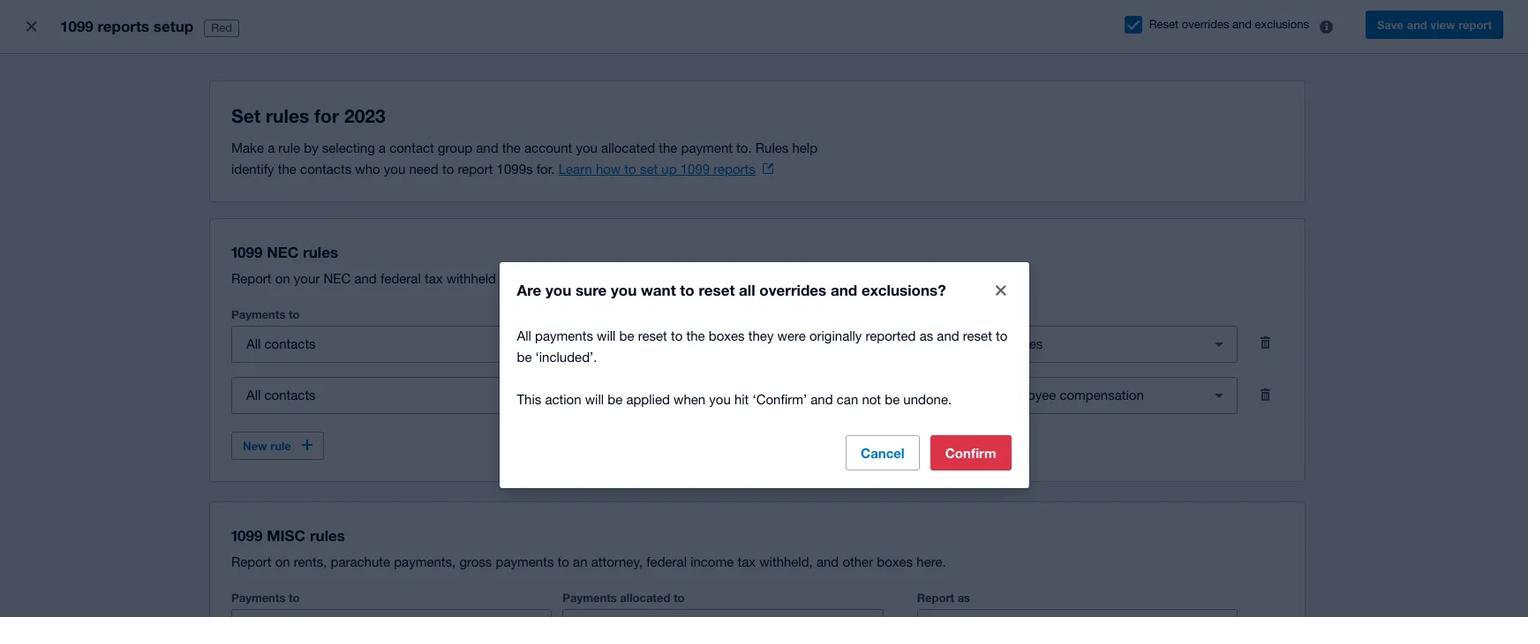 Task type: locate. For each thing, give the bounding box(es) containing it.
other
[[843, 554, 873, 569]]

0 horizontal spatial reset
[[638, 328, 667, 343]]

rule inside make a rule by selecting a contact group and the account you allocated the payment to. rules help identify the contacts who you need to report 1099s for.
[[278, 140, 300, 155]]

2 a from the left
[[379, 140, 386, 155]]

will up 'included'.
[[597, 328, 616, 343]]

here. right the withheld
[[500, 271, 529, 286]]

0 horizontal spatial boxes
[[709, 328, 745, 343]]

new rule
[[243, 439, 291, 453]]

allocated down the want
[[620, 307, 670, 321]]

1 vertical spatial overrides
[[760, 280, 827, 299]]

payments allocated to for 1099 misc rules
[[563, 591, 685, 605]]

0 horizontal spatial overrides
[[760, 280, 827, 299]]

1099 for 1099 reports setup
[[60, 17, 93, 35]]

1 vertical spatial reports
[[714, 162, 755, 177]]

payments to
[[231, 307, 300, 321], [231, 591, 300, 605]]

they
[[748, 328, 774, 343]]

withheld
[[446, 271, 496, 286]]

to
[[442, 162, 454, 177], [624, 162, 636, 177], [680, 280, 695, 299], [289, 307, 300, 321], [674, 307, 685, 321], [671, 328, 683, 343], [996, 328, 1008, 343], [558, 554, 569, 569], [289, 591, 300, 605], [674, 591, 685, 605]]

on down misc
[[275, 554, 290, 569]]

and left 'view'
[[1407, 18, 1427, 32]]

nec right your at left top
[[324, 271, 351, 286]]

rules left for
[[266, 105, 309, 127]]

0 vertical spatial report
[[231, 271, 272, 286]]

parachute
[[331, 554, 390, 569]]

1 on from the top
[[275, 271, 290, 286]]

0 vertical spatial on
[[275, 271, 290, 286]]

are
[[517, 280, 541, 299]]

1 horizontal spatial reset
[[699, 280, 735, 299]]

will for payments
[[597, 328, 616, 343]]

1 horizontal spatial a
[[379, 140, 386, 155]]

tax
[[425, 271, 443, 286], [738, 554, 756, 569]]

save and view report button
[[1366, 11, 1503, 39]]

will right action
[[585, 392, 604, 407]]

the up up
[[659, 140, 677, 155]]

learn
[[559, 162, 592, 177]]

Select an account field
[[564, 379, 847, 412]]

0 vertical spatial overrides
[[1182, 18, 1229, 31]]

report on your nec and federal tax withheld here.
[[231, 271, 529, 286]]

overrides right reset
[[1182, 18, 1229, 31]]

federal left the withheld
[[380, 271, 421, 286]]

to.
[[736, 140, 752, 155]]

a right make
[[268, 140, 275, 155]]

on left your at left top
[[275, 271, 290, 286]]

will
[[597, 328, 616, 343], [585, 392, 604, 407]]

1 vertical spatial payments
[[496, 554, 554, 569]]

this
[[517, 392, 541, 407]]

0 vertical spatial rule
[[278, 140, 300, 155]]

rule right new
[[270, 439, 291, 453]]

payments to field down the parachute
[[232, 611, 516, 617]]

tax right income
[[738, 554, 756, 569]]

withheld,
[[759, 554, 813, 569]]

boxes inside 'all payments will be reset to the boxes they were originally reported as and reset to be 'included'.'
[[709, 328, 745, 343]]

report right 'view'
[[1459, 18, 1492, 32]]

boxes left 'they'
[[709, 328, 745, 343]]

0 horizontal spatial a
[[268, 140, 275, 155]]

rules up your at left top
[[303, 243, 338, 261]]

here.
[[500, 271, 529, 286], [917, 554, 946, 569]]

rents,
[[294, 554, 327, 569]]

red
[[211, 21, 232, 34]]

0 vertical spatial here.
[[500, 271, 529, 286]]

the up 1099s
[[502, 140, 521, 155]]

confirm button
[[930, 435, 1011, 470]]

1 vertical spatial boxes
[[877, 554, 913, 569]]

set
[[231, 105, 260, 127]]

allocated for 1099 misc rules
[[620, 591, 670, 605]]

1 vertical spatial report
[[231, 554, 272, 569]]

payments up 'included'.
[[535, 328, 593, 343]]

1 horizontal spatial federal
[[646, 554, 687, 569]]

0 vertical spatial boxes
[[709, 328, 745, 343]]

payments allocated to down sure
[[563, 307, 685, 321]]

1 vertical spatial rules
[[303, 243, 338, 261]]

you right sure
[[611, 280, 637, 299]]

1 horizontal spatial nec
[[324, 271, 351, 286]]

the right identify
[[278, 162, 297, 177]]

you right who
[[384, 162, 405, 177]]

and inside make a rule by selecting a contact group and the account you allocated the payment to. rules help identify the contacts who you need to report 1099s for.
[[476, 140, 498, 155]]

2 on from the top
[[275, 554, 290, 569]]

rules
[[266, 105, 309, 127], [303, 243, 338, 261], [310, 526, 345, 545]]

be right the not
[[885, 392, 900, 407]]

1 horizontal spatial here.
[[917, 554, 946, 569]]

0 horizontal spatial reports
[[98, 17, 149, 35]]

learn how to set up 1099 reports link
[[559, 162, 773, 177]]

1 vertical spatial payments to field
[[232, 611, 516, 617]]

rule left by
[[278, 140, 300, 155]]

be left applied
[[608, 392, 623, 407]]

payments
[[231, 307, 285, 321], [563, 307, 617, 321], [231, 591, 285, 605], [563, 591, 617, 605]]

a up who
[[379, 140, 386, 155]]

on
[[275, 271, 290, 286], [275, 554, 290, 569]]

rules for misc
[[310, 526, 345, 545]]

payments right gross
[[496, 554, 554, 569]]

1 vertical spatial allocated
[[620, 307, 670, 321]]

you right 'are'
[[545, 280, 571, 299]]

0 vertical spatial payments
[[535, 328, 593, 343]]

boxes right other
[[877, 554, 913, 569]]

report for nec
[[231, 271, 272, 286]]

0 horizontal spatial as
[[920, 328, 933, 343]]

report
[[231, 271, 272, 286], [231, 554, 272, 569], [917, 591, 954, 605]]

allocated down attorney,
[[620, 591, 670, 605]]

here. up report as at right
[[917, 554, 946, 569]]

0 vertical spatial as
[[920, 328, 933, 343]]

payments to down your at left top
[[231, 307, 300, 321]]

1 horizontal spatial as
[[958, 591, 970, 605]]

originally
[[809, 328, 862, 343]]

1 horizontal spatial boxes
[[877, 554, 913, 569]]

exclusions?
[[862, 280, 946, 299]]

1 horizontal spatial report
[[1459, 18, 1492, 32]]

0 vertical spatial payments to
[[231, 307, 300, 321]]

an
[[573, 554, 587, 569]]

overrides right all
[[760, 280, 827, 299]]

0 vertical spatial will
[[597, 328, 616, 343]]

payments to field up select a contact group field
[[232, 328, 516, 361]]

allocated for 1099 nec rules
[[620, 307, 670, 321]]

you left hit
[[709, 392, 731, 407]]

0 vertical spatial report
[[1459, 18, 1492, 32]]

when
[[674, 392, 705, 407]]

close button
[[983, 272, 1018, 308]]

are you sure you want to reset all overrides and exclusions?
[[517, 280, 946, 299]]

Select a contact group field
[[232, 379, 516, 412]]

report inside the save and view report 'button'
[[1459, 18, 1492, 32]]

2 payments allocated to from the top
[[563, 591, 685, 605]]

attorney,
[[591, 554, 643, 569]]

1 payments to from the top
[[231, 307, 300, 321]]

help
[[792, 140, 818, 155]]

report
[[1459, 18, 1492, 32], [458, 162, 493, 177]]

applied
[[626, 392, 670, 407]]

2 vertical spatial allocated
[[620, 591, 670, 605]]

1099 reports setup
[[60, 17, 193, 35]]

Report as field
[[918, 328, 1201, 361], [918, 611, 1201, 617]]

reset left all
[[699, 280, 735, 299]]

hit
[[734, 392, 749, 407]]

how
[[596, 162, 621, 177]]

1 vertical spatial on
[[275, 554, 290, 569]]

cancel
[[861, 444, 905, 460]]

new rule button
[[231, 432, 324, 460]]

rules up rents, at the left of page
[[310, 526, 345, 545]]

allocated up how
[[601, 140, 655, 155]]

0 vertical spatial payments allocated to
[[563, 307, 685, 321]]

and right group
[[476, 140, 498, 155]]

report down group
[[458, 162, 493, 177]]

the down are you sure you want to reset all overrides and exclusions?
[[686, 328, 705, 343]]

1 vertical spatial rule
[[270, 439, 291, 453]]

payments down sure
[[563, 307, 617, 321]]

payments allocated to down attorney,
[[563, 591, 685, 605]]

1 vertical spatial federal
[[646, 554, 687, 569]]

for
[[314, 105, 339, 127]]

1 vertical spatial report as field
[[918, 611, 1201, 617]]

2 horizontal spatial reset
[[963, 328, 992, 343]]

rules for nec
[[303, 243, 338, 261]]

and inside 'all payments will be reset to the boxes they were originally reported as and reset to be 'included'.'
[[937, 328, 959, 343]]

rules
[[755, 140, 789, 155]]

2 vertical spatial rules
[[310, 526, 345, 545]]

payments down misc
[[231, 591, 285, 605]]

payments to down rents, at the left of page
[[231, 591, 300, 605]]

1099
[[60, 17, 93, 35], [680, 162, 710, 177], [231, 243, 263, 261], [231, 526, 263, 545]]

undone.
[[903, 392, 952, 407]]

reported
[[866, 328, 916, 343]]

new
[[243, 439, 267, 453]]

nec up your at left top
[[267, 243, 299, 261]]

0 horizontal spatial report
[[458, 162, 493, 177]]

reports left setup
[[98, 17, 149, 35]]

close image
[[995, 285, 1006, 295]]

0 vertical spatial allocated
[[601, 140, 655, 155]]

and up originally
[[831, 280, 857, 299]]

setup
[[153, 17, 193, 35]]

report inside make a rule by selecting a contact group and the account you allocated the payment to. rules help identify the contacts who you need to report 1099s for.
[[458, 162, 493, 177]]

reports down to.
[[714, 162, 755, 177]]

rule
[[278, 140, 300, 155], [270, 439, 291, 453]]

0 horizontal spatial here.
[[500, 271, 529, 286]]

payments allocated to for 1099 nec rules
[[563, 307, 685, 321]]

0 vertical spatial tax
[[425, 271, 443, 286]]

0 horizontal spatial federal
[[380, 271, 421, 286]]

you
[[576, 140, 598, 155], [384, 162, 405, 177], [545, 280, 571, 299], [611, 280, 637, 299], [709, 392, 731, 407]]

1 vertical spatial payments allocated to
[[563, 591, 685, 605]]

1 horizontal spatial reports
[[714, 162, 755, 177]]

payments allocated to
[[563, 307, 685, 321], [563, 591, 685, 605]]

selecting
[[322, 140, 375, 155]]

0 vertical spatial reports
[[98, 17, 149, 35]]

allocated inside make a rule by selecting a contact group and the account you allocated the payment to. rules help identify the contacts who you need to report 1099s for.
[[601, 140, 655, 155]]

on for misc
[[275, 554, 290, 569]]

federal left income
[[646, 554, 687, 569]]

1 vertical spatial will
[[585, 392, 604, 407]]

and right reported
[[937, 328, 959, 343]]

allocated
[[601, 140, 655, 155], [620, 307, 670, 321], [620, 591, 670, 605]]

1 vertical spatial tax
[[738, 554, 756, 569]]

payments down 1099 nec rules
[[231, 307, 285, 321]]

1 vertical spatial payments to
[[231, 591, 300, 605]]

0 vertical spatial report as field
[[918, 328, 1201, 361]]

0 horizontal spatial nec
[[267, 243, 299, 261]]

reset
[[699, 280, 735, 299], [638, 328, 667, 343], [963, 328, 992, 343]]

as
[[920, 328, 933, 343], [958, 591, 970, 605]]

make
[[231, 140, 264, 155]]

2 payments to from the top
[[231, 591, 300, 605]]

reset down the want
[[638, 328, 667, 343]]

1 payments allocated to from the top
[[563, 307, 685, 321]]

tax left the withheld
[[425, 271, 443, 286]]

Payments to field
[[232, 328, 516, 361], [232, 611, 516, 617]]

1 vertical spatial report
[[458, 162, 493, 177]]

group
[[438, 140, 472, 155]]

reset down close button
[[963, 328, 992, 343]]

exclusions
[[1255, 18, 1309, 31]]

will inside 'all payments will be reset to the boxes they were originally reported as and reset to be 'included'.'
[[597, 328, 616, 343]]

payments
[[535, 328, 593, 343], [496, 554, 554, 569]]

reports
[[98, 17, 149, 35], [714, 162, 755, 177]]

are you sure you want to reset all overrides and exclusions? dialog
[[499, 262, 1029, 488]]

0 vertical spatial payments to field
[[232, 328, 516, 361]]

boxes
[[709, 328, 745, 343], [877, 554, 913, 569]]

be
[[619, 328, 634, 343], [517, 349, 532, 364], [608, 392, 623, 407], [885, 392, 900, 407]]

and right your at left top
[[354, 271, 377, 286]]

federal
[[380, 271, 421, 286], [646, 554, 687, 569]]



Task type: describe. For each thing, give the bounding box(es) containing it.
account
[[524, 140, 572, 155]]

contacts
[[300, 162, 351, 177]]

1099 for 1099 nec rules
[[231, 243, 263, 261]]

who
[[355, 162, 380, 177]]

payments down report on rents, parachute payments, gross payments to an attorney, federal income tax withheld, and other boxes here.
[[563, 591, 617, 605]]

income
[[690, 554, 734, 569]]

all
[[739, 280, 755, 299]]

gross
[[459, 554, 492, 569]]

will for action
[[585, 392, 604, 407]]

misc
[[267, 526, 306, 545]]

set
[[640, 162, 658, 177]]

and inside 'button'
[[1407, 18, 1427, 32]]

report as
[[917, 591, 970, 605]]

1 report as field from the top
[[918, 328, 1201, 361]]

1099 misc rules
[[231, 526, 345, 545]]

Select a box field
[[918, 379, 1201, 412]]

all payments will be reset to the boxes they were originally reported as and reset to be 'included'.
[[517, 328, 1008, 364]]

set rules for 2023
[[231, 105, 385, 127]]

1 vertical spatial here.
[[917, 554, 946, 569]]

'included'.
[[536, 349, 597, 364]]

identify
[[231, 162, 274, 177]]

payments,
[[394, 554, 456, 569]]

1 horizontal spatial overrides
[[1182, 18, 1229, 31]]

overrides inside dialog
[[760, 280, 827, 299]]

1 payments to field from the top
[[232, 328, 516, 361]]

reset overrides and exclusions
[[1149, 18, 1309, 31]]

and left other
[[817, 554, 839, 569]]

cancel button
[[846, 435, 920, 470]]

need
[[409, 162, 439, 177]]

1 vertical spatial as
[[958, 591, 970, 605]]

1 horizontal spatial tax
[[738, 554, 756, 569]]

save
[[1377, 18, 1404, 32]]

want
[[641, 280, 676, 299]]

contact
[[389, 140, 434, 155]]

rule inside button
[[270, 439, 291, 453]]

and left the exclusions
[[1232, 18, 1252, 31]]

your
[[294, 271, 320, 286]]

not
[[862, 392, 881, 407]]

on for nec
[[275, 271, 290, 286]]

1 vertical spatial nec
[[324, 271, 351, 286]]

this action will be applied when you hit 'confirm' and can not be undone.
[[517, 392, 952, 407]]

be down all
[[517, 349, 532, 364]]

can
[[837, 392, 858, 407]]

be up applied
[[619, 328, 634, 343]]

1099 for 1099 misc rules
[[231, 526, 263, 545]]

1099s
[[497, 162, 533, 177]]

2023
[[344, 105, 385, 127]]

Payments allocated to field
[[564, 328, 847, 361]]

make a rule by selecting a contact group and the account you allocated the payment to. rules help identify the contacts who you need to report 1099s for.
[[231, 140, 818, 177]]

report on rents, parachute payments, gross payments to an attorney, federal income tax withheld, and other boxes here.
[[231, 554, 946, 569]]

1 a from the left
[[268, 140, 275, 155]]

view
[[1430, 18, 1455, 32]]

0 vertical spatial federal
[[380, 271, 421, 286]]

report for misc
[[231, 554, 272, 569]]

save and view report
[[1377, 18, 1492, 32]]

to inside make a rule by selecting a contact group and the account you allocated the payment to. rules help identify the contacts who you need to report 1099s for.
[[442, 162, 454, 177]]

1099 nec rules
[[231, 243, 338, 261]]

2 report as field from the top
[[918, 611, 1201, 617]]

'confirm'
[[753, 392, 807, 407]]

reset
[[1149, 18, 1179, 31]]

2 vertical spatial report
[[917, 591, 954, 605]]

payments to for nec
[[231, 307, 300, 321]]

confirm
[[945, 444, 996, 460]]

0 horizontal spatial tax
[[425, 271, 443, 286]]

the inside 'all payments will be reset to the boxes they were originally reported as and reset to be 'included'.'
[[686, 328, 705, 343]]

as inside 'all payments will be reset to the boxes they were originally reported as and reset to be 'included'.'
[[920, 328, 933, 343]]

were
[[777, 328, 806, 343]]

payments inside 'all payments will be reset to the boxes they were originally reported as and reset to be 'included'.'
[[535, 328, 593, 343]]

for.
[[536, 162, 555, 177]]

0 vertical spatial nec
[[267, 243, 299, 261]]

payments to for misc
[[231, 591, 300, 605]]

0 vertical spatial rules
[[266, 105, 309, 127]]

you up learn
[[576, 140, 598, 155]]

action
[[545, 392, 581, 407]]

payment
[[681, 140, 733, 155]]

2 payments to field from the top
[[232, 611, 516, 617]]

all
[[517, 328, 531, 343]]

sure
[[576, 280, 607, 299]]

learn how to set up 1099 reports
[[559, 162, 755, 177]]

by
[[304, 140, 318, 155]]

up
[[661, 162, 677, 177]]

and left the can
[[811, 392, 833, 407]]



Task type: vqa. For each thing, say whether or not it's contained in the screenshot.
payments in the All payments will be reset to the boxes they were originally reported as and reset to be 'included'.
yes



